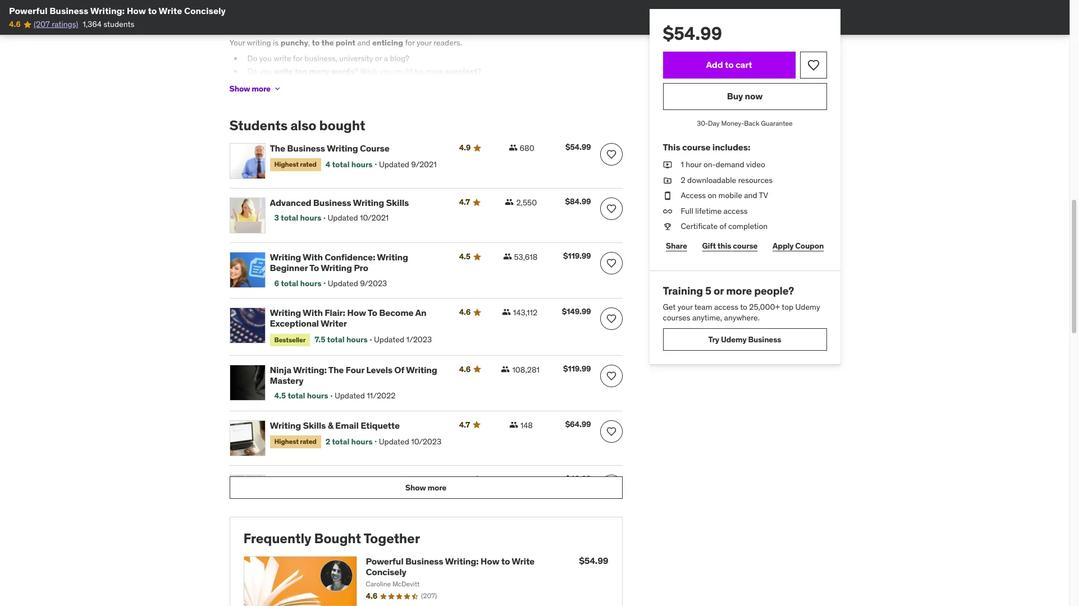 Task type: vqa. For each thing, say whether or not it's contained in the screenshot.
Instructor
no



Task type: locate. For each thing, give the bounding box(es) containing it.
1 $119.99 from the top
[[563, 251, 591, 261]]

hours for 4.5 total hours
[[307, 391, 328, 401]]

your
[[417, 38, 432, 48], [678, 302, 693, 312]]

0 vertical spatial course
[[682, 141, 711, 153]]

email
[[335, 420, 359, 431]]

course up hour
[[682, 141, 711, 153]]

writing with flair: how to become an exceptional writer
[[270, 307, 427, 329]]

0 horizontal spatial show
[[229, 84, 250, 94]]

0 horizontal spatial show more
[[229, 84, 271, 94]]

write
[[274, 53, 291, 63], [274, 66, 293, 76]]

(207 ratings)
[[34, 19, 78, 29]]

0 vertical spatial 4.5
[[459, 252, 471, 262]]

2 horizontal spatial writing:
[[445, 556, 479, 567]]

1 vertical spatial show
[[405, 483, 426, 493]]

$54.99
[[663, 22, 722, 45], [566, 142, 591, 152], [579, 555, 609, 567]]

business up ratings)
[[50, 5, 88, 16]]

to inside your writing is punchy , to the point and enticing for your readers. do you write for business, university or a blog? do you write too many words ? wish you could be more succinct ?
[[312, 38, 320, 48]]

day
[[708, 119, 720, 127]]

2 vertical spatial write
[[512, 556, 535, 567]]

udemy right top
[[796, 302, 820, 312]]

1 vertical spatial write
[[274, 66, 293, 76]]

caroline
[[366, 580, 391, 589]]

0 vertical spatial write
[[274, 53, 291, 63]]

1 vertical spatial 4.7
[[459, 420, 470, 430]]

2 down "1"
[[681, 175, 686, 185]]

write effective business letters link
[[270, 475, 446, 486]]

$64.99
[[565, 419, 591, 430]]

hours down the business writing course link
[[351, 159, 373, 170]]

how inside powerful business writing: how to write concisely caroline mcdevitt
[[481, 556, 499, 567]]

of
[[720, 221, 727, 232]]

updated for updated 10/2023
[[379, 437, 409, 447]]

more up students
[[252, 84, 271, 94]]

2 rated from the top
[[300, 438, 317, 446]]

2 write from the top
[[274, 66, 293, 76]]

show more
[[229, 84, 271, 94], [405, 483, 447, 493]]

business for powerful business writing: how to write concisely
[[50, 5, 88, 16]]

0 horizontal spatial how
[[127, 5, 146, 16]]

show more up students
[[229, 84, 271, 94]]

0 horizontal spatial 2
[[326, 437, 330, 447]]

punchy
[[281, 38, 308, 48]]

2 horizontal spatial how
[[481, 556, 499, 567]]

0 horizontal spatial ?
[[354, 66, 358, 76]]

updated 9/2021
[[379, 159, 437, 170]]

total right 4
[[332, 159, 350, 170]]

writing with confidence: writing beginner to writing pro link
[[270, 252, 446, 274]]

xsmall image for certificate
[[663, 221, 672, 232]]

updated for updated 9/2021
[[379, 159, 409, 170]]

updated down the 'advanced business writing skills'
[[328, 213, 358, 223]]

rated down "writing skills & email etiquette"
[[300, 438, 317, 446]]

xsmall image left 495
[[509, 475, 518, 484]]

access on mobile and tv
[[681, 190, 768, 201]]

1 vertical spatial $119.99
[[563, 364, 591, 374]]

business inside "link"
[[334, 475, 372, 486]]

xsmall image left 108,281
[[501, 365, 510, 374]]

for up too
[[293, 53, 303, 63]]

1 vertical spatial show more
[[405, 483, 447, 493]]

$119.99 right 108,281
[[563, 364, 591, 374]]

updated 1/2023
[[374, 335, 432, 345]]

0 vertical spatial highest rated
[[274, 160, 317, 169]]

advanced
[[270, 197, 311, 208]]

show more button down 10/2023 on the left bottom
[[229, 477, 623, 499]]

hours down writing with flair: how to become an exceptional writer link
[[346, 335, 368, 345]]

xsmall image up share
[[663, 221, 672, 232]]

1 vertical spatial to
[[368, 307, 377, 319]]

0 vertical spatial to
[[309, 263, 319, 274]]

1 vertical spatial powerful
[[366, 556, 404, 567]]

4.5 for 4.5 total hours
[[274, 391, 286, 401]]

write left too
[[274, 66, 293, 76]]

this
[[663, 141, 680, 153]]

hours down writing skills & email etiquette link
[[351, 437, 373, 447]]

xsmall image
[[273, 84, 282, 93], [509, 143, 518, 152], [663, 175, 672, 186], [505, 198, 514, 207], [663, 206, 672, 217], [502, 308, 511, 317], [509, 421, 518, 430], [509, 475, 518, 484]]

writing with flair: how to become an exceptional writer link
[[270, 307, 446, 329]]

xsmall image for 148
[[509, 421, 518, 430]]

add
[[706, 59, 723, 70]]

blog?
[[390, 53, 409, 63]]

show more button up students
[[229, 78, 282, 100]]

xsmall image inside show more button
[[273, 84, 282, 93]]

your inside "training 5 or more people? get your team access to 25,000+ top udemy courses anytime, anywhere."
[[678, 302, 693, 312]]

more right be
[[425, 66, 444, 76]]

4.7 up 4.3
[[459, 420, 470, 430]]

add to cart button
[[663, 52, 796, 79]]

1 vertical spatial access
[[714, 302, 739, 312]]

write inside powerful business writing: how to write concisely caroline mcdevitt
[[512, 556, 535, 567]]

business for the business writing course
[[287, 143, 325, 154]]

powerful down together
[[366, 556, 404, 567]]

xsmall image left 53,618 on the left of the page
[[503, 252, 512, 261]]

total
[[332, 159, 350, 170], [281, 213, 298, 223], [281, 278, 298, 288], [327, 335, 345, 345], [288, 391, 305, 401], [332, 437, 350, 447]]

show right letters
[[405, 483, 426, 493]]

wishlist image
[[807, 58, 820, 72], [606, 149, 617, 160], [606, 203, 617, 215], [606, 314, 617, 325], [606, 371, 617, 382]]

updated down become
[[374, 335, 404, 345]]

1 rated from the top
[[300, 160, 317, 169]]

udemy right try
[[721, 334, 747, 345]]

total down "writing skills & email etiquette"
[[332, 437, 350, 447]]

1 vertical spatial highest
[[274, 438, 299, 446]]

xsmall image left "access"
[[663, 190, 672, 201]]

1 horizontal spatial write
[[270, 475, 293, 486]]

5
[[705, 284, 712, 298]]

concisely for powerful business writing: how to write concisely caroline mcdevitt
[[366, 567, 406, 578]]

and left tv
[[744, 190, 757, 201]]

more up anywhere.
[[726, 284, 752, 298]]

how inside writing with flair: how to become an exceptional writer
[[347, 307, 366, 319]]

1 vertical spatial or
[[714, 284, 724, 298]]

try udemy business
[[708, 334, 781, 345]]

how for powerful business writing: how to write concisely
[[127, 5, 146, 16]]

wishlist image for the business writing course
[[606, 149, 617, 160]]

0 horizontal spatial write
[[159, 5, 182, 16]]

2 highest rated from the top
[[274, 438, 317, 446]]

0 vertical spatial with
[[303, 252, 323, 263]]

1 do from the top
[[247, 53, 257, 63]]

0 horizontal spatial writing:
[[90, 5, 125, 16]]

how
[[127, 5, 146, 16], [347, 307, 366, 319], [481, 556, 499, 567]]

1 vertical spatial 4.5
[[274, 391, 286, 401]]

total for 2
[[332, 437, 350, 447]]

2 down &
[[326, 437, 330, 447]]

with for confidence:
[[303, 252, 323, 263]]

30-
[[697, 119, 708, 127]]

0 vertical spatial 4.7
[[459, 197, 470, 207]]

hours down advanced
[[300, 213, 321, 223]]

ninja writing: the four levels of writing mastery
[[270, 364, 437, 386]]

skills
[[386, 197, 409, 208], [303, 420, 326, 431]]

udemy inside "training 5 or more people? get your team access to 25,000+ top udemy courses anytime, anywhere."
[[796, 302, 820, 312]]

1 horizontal spatial for
[[405, 38, 415, 48]]

wishlist image
[[606, 258, 617, 269], [606, 426, 617, 437]]

1 with from the top
[[303, 252, 323, 263]]

1 ? from the left
[[354, 66, 358, 76]]

4.5
[[459, 252, 471, 262], [274, 391, 286, 401]]

and inside your writing is punchy , to the point and enticing for your readers. do you write for business, university or a blog? do you write too many words ? wish you could be more succinct ?
[[357, 38, 370, 48]]

writer
[[321, 318, 347, 329]]

training
[[663, 284, 703, 298]]

show for 2nd show more button from the bottom
[[229, 84, 250, 94]]

wishlist image for writing with confidence: writing beginner to writing pro
[[606, 258, 617, 269]]

2 for 2 total hours
[[326, 437, 330, 447]]

1 vertical spatial how
[[347, 307, 366, 319]]

ratings)
[[52, 19, 78, 29]]

or right 5
[[714, 284, 724, 298]]

0 vertical spatial your
[[417, 38, 432, 48]]

powerful up (207
[[9, 5, 48, 16]]

0 horizontal spatial your
[[417, 38, 432, 48]]

1 highest from the top
[[274, 160, 299, 169]]

0 vertical spatial 2
[[681, 175, 686, 185]]

your inside your writing is punchy , to the point and enticing for your readers. do you write for business, university or a blog? do you write too many words ? wish you could be more succinct ?
[[417, 38, 432, 48]]

1 horizontal spatial writing:
[[293, 364, 327, 376]]

1 vertical spatial course
[[733, 241, 758, 251]]

how for writing with flair: how to become an exceptional writer
[[347, 307, 366, 319]]

0 vertical spatial how
[[127, 5, 146, 16]]

show more for 2nd show more button from the bottom
[[229, 84, 271, 94]]

show more right letters
[[405, 483, 447, 493]]

0 vertical spatial show
[[229, 84, 250, 94]]

xsmall image left 2,550
[[505, 198, 514, 207]]

frequently bought together
[[243, 530, 420, 548]]

updated for updated 11/2022
[[335, 391, 365, 401]]

xsmall image left "1"
[[663, 159, 672, 170]]

writing inside ninja writing: the four levels of writing mastery
[[406, 364, 437, 376]]

mobile
[[719, 190, 742, 201]]

1 vertical spatial concisely
[[366, 567, 406, 578]]

readers.
[[434, 38, 462, 48]]

many
[[309, 66, 329, 76]]

xsmall image for full lifetime access
[[663, 206, 672, 217]]

1 vertical spatial do
[[247, 66, 257, 76]]

4.6
[[9, 19, 21, 29], [459, 307, 471, 317], [459, 364, 471, 375], [366, 591, 377, 602]]

an
[[415, 307, 427, 319]]

xsmall image left "680"
[[509, 143, 518, 152]]

to left become
[[368, 307, 377, 319]]

4 total hours
[[326, 159, 373, 170]]

1 horizontal spatial to
[[368, 307, 377, 319]]

xsmall image left 148
[[509, 421, 518, 430]]

updated for updated 9/2023
[[328, 278, 358, 288]]

xsmall image down this
[[663, 175, 672, 186]]

rated for business
[[300, 160, 317, 169]]

on
[[708, 190, 717, 201]]

to up the 6 total hours
[[309, 263, 319, 274]]

0 vertical spatial do
[[247, 53, 257, 63]]

rated
[[300, 160, 317, 169], [300, 438, 317, 446]]

writing: for powerful business writing: how to write concisely caroline mcdevitt
[[445, 556, 479, 567]]

0 vertical spatial udemy
[[796, 302, 820, 312]]

1 wishlist image from the top
[[606, 258, 617, 269]]

xsmall image left full
[[663, 206, 672, 217]]

updated down ninja writing: the four levels of writing mastery
[[335, 391, 365, 401]]

hours for 7.5 total hours
[[346, 335, 368, 345]]

to inside writing with confidence: writing beginner to writing pro
[[309, 263, 319, 274]]

business left letters
[[334, 475, 372, 486]]

writing up 6
[[270, 252, 301, 263]]

2 horizontal spatial write
[[512, 556, 535, 567]]

with inside writing with confidence: writing beginner to writing pro
[[303, 252, 323, 263]]

495
[[520, 475, 534, 485]]

$119.99 for ninja writing: the four levels of writing mastery
[[563, 364, 591, 374]]

rated left 4
[[300, 160, 317, 169]]

$119.99 right 53,618 on the left of the page
[[563, 251, 591, 261]]

1 horizontal spatial the
[[328, 364, 344, 376]]

to inside "training 5 or more people? get your team access to 25,000+ top udemy courses anytime, anywhere."
[[740, 302, 747, 312]]

1 vertical spatial the
[[328, 364, 344, 376]]

1 vertical spatial show more button
[[229, 477, 623, 499]]

total down mastery
[[288, 391, 305, 401]]

0 vertical spatial the
[[270, 143, 285, 154]]

0 vertical spatial write
[[159, 5, 182, 16]]

$119.99
[[563, 251, 591, 261], [563, 364, 591, 374]]

2 4.7 from the top
[[459, 420, 470, 430]]

total right 6
[[281, 278, 298, 288]]

business down anywhere.
[[748, 334, 781, 345]]

access up anywhere.
[[714, 302, 739, 312]]

2 $119.99 from the top
[[563, 364, 591, 374]]

1 horizontal spatial your
[[678, 302, 693, 312]]

your
[[229, 38, 245, 48]]

full lifetime access
[[681, 206, 748, 216]]

hours up &
[[307, 391, 328, 401]]

concisely inside powerful business writing: how to write concisely caroline mcdevitt
[[366, 567, 406, 578]]

1 vertical spatial your
[[678, 302, 693, 312]]

write down is
[[274, 53, 291, 63]]

6
[[274, 278, 279, 288]]

skills left &
[[303, 420, 326, 431]]

writing right of
[[406, 364, 437, 376]]

with inside writing with flair: how to become an exceptional writer
[[303, 307, 323, 319]]

courses
[[663, 313, 691, 323]]

updated down etiquette
[[379, 437, 409, 447]]

1 vertical spatial udemy
[[721, 334, 747, 345]]

writing
[[247, 38, 271, 48]]

4.7 for advanced business writing skills
[[459, 197, 470, 207]]

your up the courses
[[678, 302, 693, 312]]

4.7 down 4.9
[[459, 197, 470, 207]]

0 vertical spatial or
[[375, 53, 382, 63]]

0 vertical spatial concisely
[[184, 5, 226, 16]]

to inside add to cart button
[[725, 59, 734, 70]]

1 vertical spatial 2
[[326, 437, 330, 447]]

access down mobile
[[724, 206, 748, 216]]

1 show more button from the top
[[229, 78, 282, 100]]

1 horizontal spatial ?
[[477, 66, 481, 76]]

1 horizontal spatial show
[[405, 483, 426, 493]]

1 horizontal spatial show more
[[405, 483, 447, 493]]

business up updated 10/2021 on the left of page
[[313, 197, 351, 208]]

highest rated up effective
[[274, 438, 317, 446]]

1 horizontal spatial 2
[[681, 175, 686, 185]]

$149.99
[[562, 307, 591, 317]]

0 vertical spatial and
[[357, 38, 370, 48]]

skills up 10/2021
[[386, 197, 409, 208]]

1 highest rated from the top
[[274, 160, 317, 169]]

2 wishlist image from the top
[[606, 426, 617, 437]]

1 vertical spatial wishlist image
[[606, 426, 617, 437]]

powerful for powerful business writing: how to write concisely caroline mcdevitt
[[366, 556, 404, 567]]

bought
[[319, 117, 365, 134]]

0 vertical spatial rated
[[300, 160, 317, 169]]

or left a
[[375, 53, 382, 63]]

advanced business writing skills
[[270, 197, 409, 208]]

0 vertical spatial writing:
[[90, 5, 125, 16]]

2 show more button from the top
[[229, 477, 623, 499]]

write effective business letters
[[270, 475, 403, 486]]

0 vertical spatial powerful
[[9, 5, 48, 16]]

concisely for powerful business writing: how to write concisely
[[184, 5, 226, 16]]

1 horizontal spatial udemy
[[796, 302, 820, 312]]

total right 7.5
[[327, 335, 345, 345]]

updated down course
[[379, 159, 409, 170]]

with up the 6 total hours
[[303, 252, 323, 263]]

course down completion at top right
[[733, 241, 758, 251]]

with left the flair:
[[303, 307, 323, 319]]

1 vertical spatial with
[[303, 307, 323, 319]]

2 for 2 downloadable resources
[[681, 175, 686, 185]]

xsmall image for 495
[[509, 475, 518, 484]]

demand
[[716, 159, 744, 170]]

xsmall image up students
[[273, 84, 282, 93]]

0 horizontal spatial udemy
[[721, 334, 747, 345]]

highest up effective
[[274, 438, 299, 446]]

1 horizontal spatial concisely
[[366, 567, 406, 578]]

business up mcdevitt
[[405, 556, 443, 567]]

or inside your writing is punchy , to the point and enticing for your readers. do you write for business, university or a blog? do you write too many words ? wish you could be more succinct ?
[[375, 53, 382, 63]]

the business writing course link
[[270, 143, 446, 154]]

1 horizontal spatial powerful
[[366, 556, 404, 567]]

1 horizontal spatial how
[[347, 307, 366, 319]]

2 highest from the top
[[274, 438, 299, 446]]

the left four
[[328, 364, 344, 376]]

highest rated left 4
[[274, 160, 317, 169]]

1 vertical spatial write
[[270, 475, 293, 486]]

9/2023
[[360, 278, 387, 288]]

xsmall image for 680
[[509, 143, 518, 152]]

2
[[681, 175, 686, 185], [326, 437, 330, 447]]

completion
[[728, 221, 768, 232]]

7.5 total hours
[[315, 335, 368, 345]]

0 horizontal spatial or
[[375, 53, 382, 63]]

0 horizontal spatial skills
[[303, 420, 326, 431]]

xsmall image left 143,112
[[502, 308, 511, 317]]

with
[[303, 252, 323, 263], [303, 307, 323, 319]]

your left readers.
[[417, 38, 432, 48]]

writing: for powerful business writing: how to write concisely
[[90, 5, 125, 16]]

0 vertical spatial show more button
[[229, 78, 282, 100]]

0 vertical spatial highest
[[274, 160, 299, 169]]

108,281
[[512, 365, 540, 375]]

business for advanced business writing skills
[[313, 197, 351, 208]]

0 horizontal spatial concisely
[[184, 5, 226, 16]]

mcdevitt
[[393, 580, 420, 589]]

2 vertical spatial how
[[481, 556, 499, 567]]

1 vertical spatial rated
[[300, 438, 317, 446]]

1 vertical spatial for
[[293, 53, 303, 63]]

the
[[270, 143, 285, 154], [328, 364, 344, 376]]

apply coupon button
[[770, 235, 827, 257]]

0 vertical spatial show more
[[229, 84, 271, 94]]

hours for 2 total hours
[[351, 437, 373, 447]]

of
[[394, 364, 404, 376]]

access
[[724, 206, 748, 216], [714, 302, 739, 312]]

2 do from the top
[[247, 66, 257, 76]]

writing: inside powerful business writing: how to write concisely caroline mcdevitt
[[445, 556, 479, 567]]

1 horizontal spatial or
[[714, 284, 724, 298]]

updated down writing with confidence: writing beginner to writing pro
[[328, 278, 358, 288]]

0 vertical spatial skills
[[386, 197, 409, 208]]

writing left pro
[[321, 263, 352, 274]]

hours down beginner in the left of the page
[[300, 278, 322, 288]]

total for 4
[[332, 159, 350, 170]]

business down the also
[[287, 143, 325, 154]]

1 horizontal spatial skills
[[386, 197, 409, 208]]

1 vertical spatial writing:
[[293, 364, 327, 376]]

total right '3'
[[281, 213, 298, 223]]

0 horizontal spatial and
[[357, 38, 370, 48]]

2 with from the top
[[303, 307, 323, 319]]

and up the university
[[357, 38, 370, 48]]

1 4.7 from the top
[[459, 197, 470, 207]]

2 vertical spatial writing:
[[445, 556, 479, 567]]

buy now
[[727, 91, 763, 102]]

highest up advanced
[[274, 160, 299, 169]]

this course includes:
[[663, 141, 750, 153]]

6 total hours
[[274, 278, 322, 288]]

xsmall image
[[663, 159, 672, 170], [663, 190, 672, 201], [663, 221, 672, 232], [503, 252, 512, 261], [501, 365, 510, 374]]

0 vertical spatial $119.99
[[563, 251, 591, 261]]

0 horizontal spatial 4.5
[[274, 391, 286, 401]]

writing up bestseller
[[270, 307, 301, 319]]

the down students
[[270, 143, 285, 154]]

business inside powerful business writing: how to write concisely caroline mcdevitt
[[405, 556, 443, 567]]

writing skills & email etiquette
[[270, 420, 400, 431]]

for up "blog?"
[[405, 38, 415, 48]]

0 vertical spatial wishlist image
[[606, 258, 617, 269]]

together
[[364, 530, 420, 548]]

show up students
[[229, 84, 250, 94]]

powerful inside powerful business writing: how to write concisely caroline mcdevitt
[[366, 556, 404, 567]]

ninja
[[270, 364, 291, 376]]



Task type: describe. For each thing, give the bounding box(es) containing it.
confidence:
[[325, 252, 375, 263]]

25,000+
[[749, 302, 780, 312]]

wishlist image for advanced business writing skills
[[606, 203, 617, 215]]

9/2021
[[411, 159, 437, 170]]

0 vertical spatial $54.99
[[663, 22, 722, 45]]

could
[[394, 66, 413, 76]]

beginner
[[270, 263, 308, 274]]

writing skills & email etiquette link
[[270, 420, 446, 431]]

apply
[[773, 241, 794, 251]]

highest rated for skills
[[274, 438, 317, 446]]

2 ? from the left
[[477, 66, 481, 76]]

680
[[520, 143, 534, 153]]

people?
[[754, 284, 794, 298]]

access
[[681, 190, 706, 201]]

1
[[681, 159, 684, 170]]

148
[[520, 421, 533, 431]]

4.7 for writing skills & email etiquette
[[459, 420, 470, 430]]

wishlist image for writing skills & email etiquette
[[606, 426, 617, 437]]

buy now button
[[663, 83, 827, 110]]

tv
[[759, 190, 768, 201]]

more inside your writing is punchy , to the point and enticing for your readers. do you write for business, university or a blog? do you write too many words ? wish you could be more succinct ?
[[425, 66, 444, 76]]

writing up 4 total hours
[[327, 143, 358, 154]]

powerful business writing: how to write concisely
[[9, 5, 226, 16]]

cart
[[736, 59, 752, 70]]

students also bought
[[229, 117, 365, 134]]

updated for updated 10/2021
[[328, 213, 358, 223]]

0 vertical spatial for
[[405, 38, 415, 48]]

updated 10/2021
[[328, 213, 389, 223]]

words
[[331, 66, 354, 76]]

powerful business writing: how to write concisely caroline mcdevitt
[[366, 556, 535, 589]]

total for 4.5
[[288, 391, 305, 401]]

enticing
[[372, 38, 403, 48]]

hour
[[686, 159, 702, 170]]

total for 3
[[281, 213, 298, 223]]

write for powerful business writing: how to write concisely
[[159, 5, 182, 16]]

hours for 3 total hours
[[300, 213, 321, 223]]

writing inside writing with flair: how to become an exceptional writer
[[270, 307, 301, 319]]

write inside write effective business letters "link"
[[270, 475, 293, 486]]

3 total hours
[[274, 213, 321, 223]]

is
[[273, 38, 279, 48]]

advanced business writing skills link
[[270, 197, 446, 209]]

business,
[[305, 53, 338, 63]]

xsmall image for 2,550
[[505, 198, 514, 207]]

1 horizontal spatial course
[[733, 241, 758, 251]]

letters
[[374, 475, 403, 486]]

be
[[415, 66, 424, 76]]

powerful business writing: how to write concisely link
[[366, 556, 535, 578]]

money-
[[721, 119, 744, 127]]

1 write from the top
[[274, 53, 291, 63]]

on-
[[704, 159, 716, 170]]

the
[[322, 38, 334, 48]]

more inside "training 5 or more people? get your team access to 25,000+ top udemy courses anytime, anywhere."
[[726, 284, 752, 298]]

1 horizontal spatial and
[[744, 190, 757, 201]]

wishlist image for ninja writing: the four levels of writing mastery
[[606, 371, 617, 382]]

writing with confidence: writing beginner to writing pro
[[270, 252, 408, 274]]

xsmall image for 1
[[663, 159, 672, 170]]

downloadable
[[687, 175, 736, 185]]

hours for 4 total hours
[[351, 159, 373, 170]]

xsmall image for access
[[663, 190, 672, 201]]

wishlist image for writing with flair: how to become an exceptional writer
[[606, 314, 617, 325]]

,
[[308, 38, 310, 48]]

with for flair:
[[303, 307, 323, 319]]

wish
[[360, 66, 377, 76]]

pro
[[354, 263, 368, 274]]

access inside "training 5 or more people? get your team access to 25,000+ top udemy courses anytime, anywhere."
[[714, 302, 739, 312]]

anywhere.
[[724, 313, 760, 323]]

207 reviews element
[[421, 592, 437, 601]]

full
[[681, 206, 694, 216]]

back
[[744, 119, 760, 127]]

writing up 10/2021
[[353, 197, 384, 208]]

writing up 9/2023
[[377, 252, 408, 263]]

4
[[326, 159, 330, 170]]

share button
[[663, 235, 690, 257]]

xsmall image for 2 downloadable resources
[[663, 175, 672, 186]]

to inside powerful business writing: how to write concisely caroline mcdevitt
[[501, 556, 510, 567]]

powerful for powerful business writing: how to write concisely
[[9, 5, 48, 16]]

updated 9/2023
[[328, 278, 387, 288]]

highest for the
[[274, 160, 299, 169]]

more left 4.3
[[428, 483, 447, 493]]

7.5
[[315, 335, 325, 345]]

students
[[104, 19, 134, 29]]

etiquette
[[361, 420, 400, 431]]

training 5 or more people? get your team access to 25,000+ top udemy courses anytime, anywhere.
[[663, 284, 820, 323]]

apply coupon
[[773, 241, 824, 251]]

$119.99 for writing with confidence: writing beginner to writing pro
[[563, 251, 591, 261]]

university
[[339, 53, 373, 63]]

4.5 for 4.5
[[459, 252, 471, 262]]

updated for updated 1/2023
[[374, 335, 404, 345]]

four
[[346, 364, 364, 376]]

share
[[666, 241, 687, 251]]

succinct
[[445, 66, 477, 76]]

the inside ninja writing: the four levels of writing mastery
[[328, 364, 344, 376]]

&
[[328, 420, 333, 431]]

updated 11/2022
[[335, 391, 396, 401]]

0 horizontal spatial the
[[270, 143, 285, 154]]

10/2023
[[411, 437, 442, 447]]

certificate of completion
[[681, 221, 768, 232]]

anytime,
[[692, 313, 722, 323]]

certificate
[[681, 221, 718, 232]]

highest rated for business
[[274, 160, 317, 169]]

1 vertical spatial $54.99
[[566, 142, 591, 152]]

1,364
[[83, 19, 102, 29]]

try udemy business link
[[663, 329, 827, 351]]

1 vertical spatial skills
[[303, 420, 326, 431]]

11/2022
[[367, 391, 396, 401]]

2 downloadable resources
[[681, 175, 773, 185]]

0 horizontal spatial course
[[682, 141, 711, 153]]

also
[[290, 117, 316, 134]]

bestseller
[[274, 336, 306, 344]]

or inside "training 5 or more people? get your team access to 25,000+ top udemy courses anytime, anywhere."
[[714, 284, 724, 298]]

writing: inside ninja writing: the four levels of writing mastery
[[293, 364, 327, 376]]

show for 2nd show more button from the top of the page
[[405, 483, 426, 493]]

3
[[274, 213, 279, 223]]

2 total hours
[[326, 437, 373, 447]]

add to cart
[[706, 59, 752, 70]]

0 horizontal spatial for
[[293, 53, 303, 63]]

lifetime
[[695, 206, 722, 216]]

30-day money-back guarantee
[[697, 119, 793, 127]]

0 vertical spatial access
[[724, 206, 748, 216]]

total for 6
[[281, 278, 298, 288]]

hours for 6 total hours
[[300, 278, 322, 288]]

how for powerful business writing: how to write concisely caroline mcdevitt
[[481, 556, 499, 567]]

writing down 4.5 total hours
[[270, 420, 301, 431]]

guarantee
[[761, 119, 793, 127]]

ninja writing: the four levels of writing mastery link
[[270, 364, 446, 387]]

gift
[[702, 241, 716, 251]]

write for powerful business writing: how to write concisely caroline mcdevitt
[[512, 556, 535, 567]]

show more for 2nd show more button from the top of the page
[[405, 483, 447, 493]]

$84.99
[[565, 197, 591, 207]]

2 vertical spatial $54.99
[[579, 555, 609, 567]]

a
[[384, 53, 388, 63]]

highest for writing
[[274, 438, 299, 446]]

levels
[[366, 364, 393, 376]]

total for 7.5
[[327, 335, 345, 345]]

xsmall image for 143,112
[[502, 308, 511, 317]]

rated for skills
[[300, 438, 317, 446]]

to inside writing with flair: how to become an exceptional writer
[[368, 307, 377, 319]]

business for powerful business writing: how to write concisely caroline mcdevitt
[[405, 556, 443, 567]]



